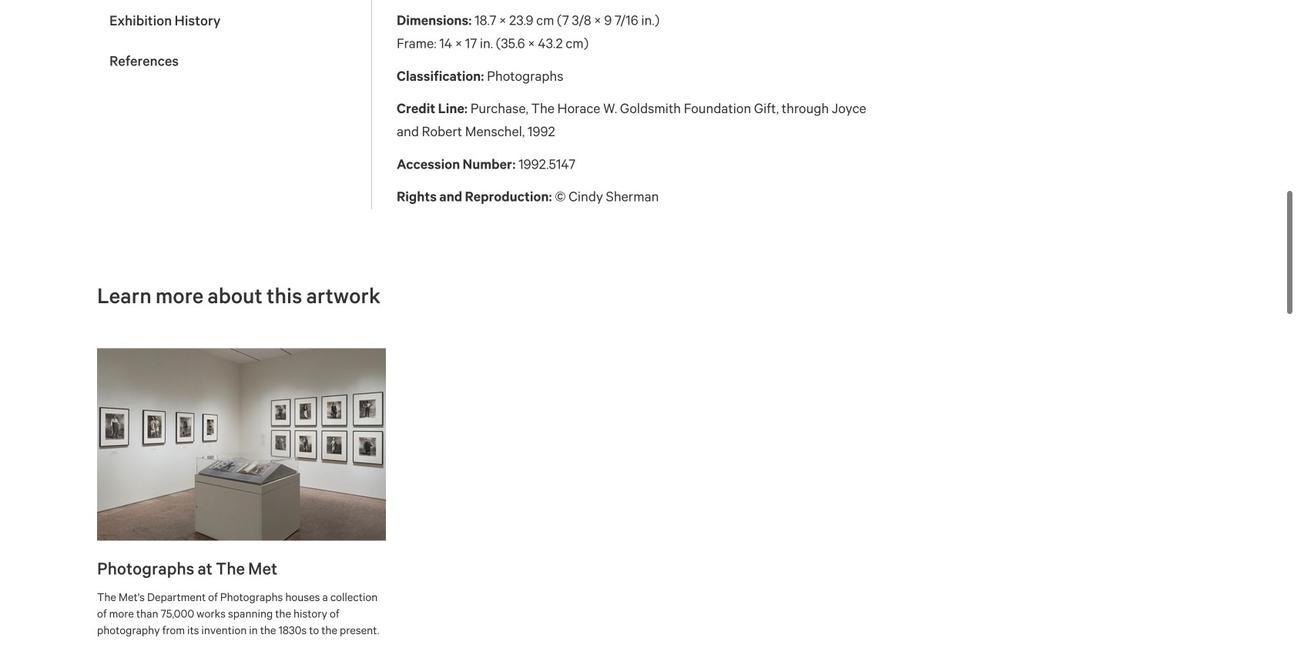 Task type: describe. For each thing, give the bounding box(es) containing it.
the met image
[[97, 349, 386, 541]]



Task type: vqa. For each thing, say whether or not it's contained in the screenshot.
The Met IMAGE
yes



Task type: locate. For each thing, give the bounding box(es) containing it.
tab list
[[97, 0, 371, 82]]



